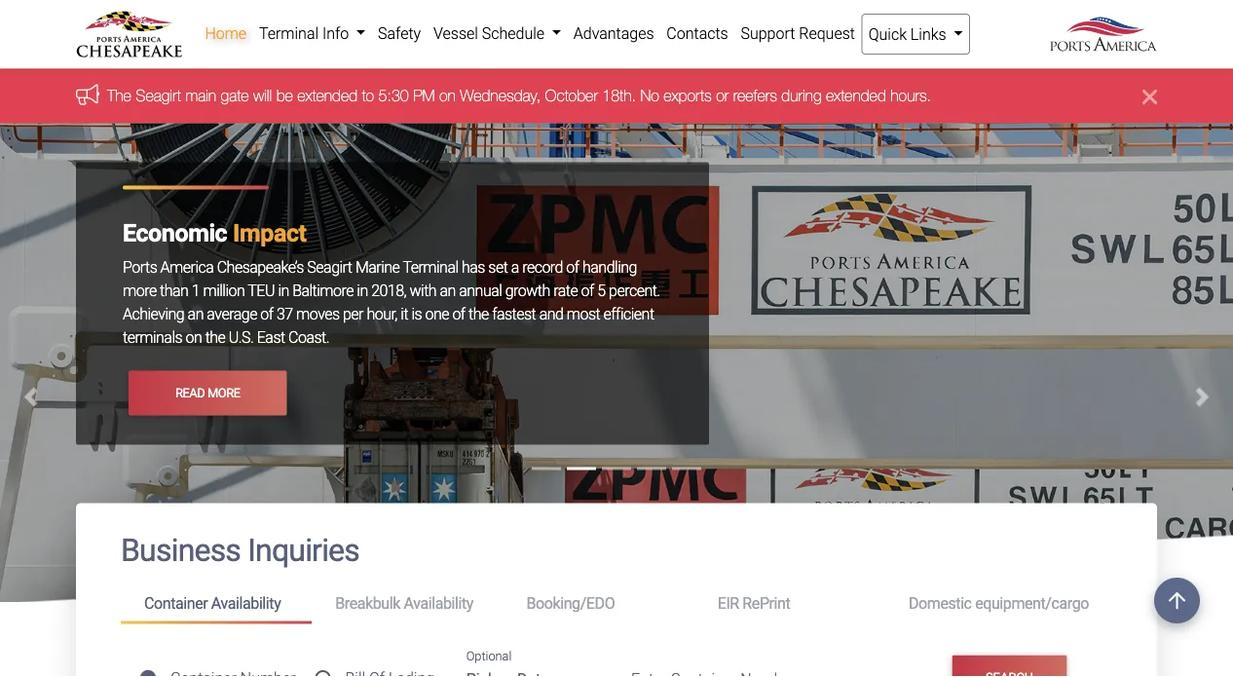 Task type: locate. For each thing, give the bounding box(es) containing it.
the
[[469, 305, 489, 323], [205, 328, 225, 347]]

availability right breakbulk
[[404, 594, 474, 613]]

reprint
[[743, 594, 791, 613]]

2 availability from the left
[[404, 594, 474, 613]]

set
[[489, 258, 508, 277]]

business
[[121, 532, 241, 569]]

an right with
[[440, 282, 456, 300]]

annual
[[459, 282, 502, 300]]

availability for container availability
[[211, 594, 281, 613]]

availability inside container availability link
[[211, 594, 281, 613]]

teu
[[248, 282, 275, 300]]

average
[[207, 305, 257, 323]]

1 horizontal spatial extended
[[826, 86, 887, 104]]

extended left to
[[298, 86, 358, 104]]

0 horizontal spatial in
[[278, 282, 289, 300]]

october
[[545, 86, 598, 104]]

of left 5
[[581, 282, 594, 300]]

terminals
[[123, 328, 182, 347]]

seagirt right the
[[136, 86, 181, 104]]

an
[[440, 282, 456, 300], [188, 305, 204, 323]]

of left 37
[[261, 305, 273, 323]]

on right the terminals
[[186, 328, 202, 347]]

0 horizontal spatial terminal
[[259, 24, 319, 42]]

the seagirt main gate will be extended to 5:30 pm on wednesday, october 18th.  no exports or reefers during extended hours. link
[[107, 86, 932, 104]]

1 horizontal spatial terminal
[[403, 258, 459, 277]]

more
[[123, 282, 157, 300]]

vessel
[[434, 24, 478, 42]]

quick links
[[869, 25, 951, 43]]

per
[[343, 305, 364, 323]]

advantages
[[574, 24, 654, 42]]

and
[[540, 305, 564, 323]]

2 in from the left
[[357, 282, 368, 300]]

an down 1
[[188, 305, 204, 323]]

eir reprint
[[718, 594, 791, 613]]

during
[[782, 86, 822, 104]]

1 in from the left
[[278, 282, 289, 300]]

on right pm
[[439, 86, 456, 104]]

domestic equipment/cargo link
[[886, 585, 1113, 621]]

main
[[186, 86, 217, 104]]

breakbulk availability link
[[312, 585, 503, 621]]

info
[[323, 24, 349, 42]]

hour,
[[367, 305, 398, 323]]

of
[[567, 258, 579, 277], [581, 282, 594, 300], [261, 305, 273, 323], [453, 305, 465, 323]]

million
[[203, 282, 245, 300]]

pm
[[413, 86, 435, 104]]

1 horizontal spatial seagirt
[[307, 258, 352, 277]]

the seagirt main gate will be extended to 5:30 pm on wednesday, october 18th.  no exports or reefers during extended hours. alert
[[0, 69, 1234, 123]]

availability down business inquiries
[[211, 594, 281, 613]]

0 vertical spatial terminal
[[259, 24, 319, 42]]

be
[[276, 86, 293, 104]]

0 horizontal spatial extended
[[298, 86, 358, 104]]

support request
[[741, 24, 856, 42]]

on
[[439, 86, 456, 104], [186, 328, 202, 347]]

one
[[425, 305, 449, 323]]

a
[[511, 258, 519, 277]]

37
[[277, 305, 293, 323]]

in
[[278, 282, 289, 300], [357, 282, 368, 300]]

0 vertical spatial the
[[469, 305, 489, 323]]

baltimore
[[292, 282, 354, 300]]

1 horizontal spatial on
[[439, 86, 456, 104]]

terminal
[[259, 24, 319, 42], [403, 258, 459, 277]]

ports
[[123, 258, 157, 277]]

terminal info
[[259, 24, 353, 42]]

the down annual
[[469, 305, 489, 323]]

equipment/cargo
[[976, 594, 1090, 613]]

seagirt
[[136, 86, 181, 104], [307, 258, 352, 277]]

1 vertical spatial an
[[188, 305, 204, 323]]

0 horizontal spatial the
[[205, 328, 225, 347]]

most
[[567, 305, 600, 323]]

seagirt up baltimore
[[307, 258, 352, 277]]

container availability link
[[121, 585, 312, 624]]

terminal up with
[[403, 258, 459, 277]]

1 horizontal spatial availability
[[404, 594, 474, 613]]

u.s.
[[229, 328, 254, 347]]

in right teu
[[278, 282, 289, 300]]

support
[[741, 24, 796, 42]]

quick links link
[[862, 14, 971, 55]]

vessel schedule link
[[427, 14, 568, 53]]

with
[[410, 282, 437, 300]]

1 availability from the left
[[211, 594, 281, 613]]

1 vertical spatial seagirt
[[307, 258, 352, 277]]

2018,
[[371, 282, 407, 300]]

eir reprint link
[[695, 585, 886, 621]]

1 horizontal spatial an
[[440, 282, 456, 300]]

availability
[[211, 594, 281, 613], [404, 594, 474, 613]]

availability inside breakbulk availability link
[[404, 594, 474, 613]]

bullhorn image
[[76, 84, 107, 105]]

read more
[[175, 386, 240, 400]]

extended right during
[[826, 86, 887, 104]]

0 horizontal spatial on
[[186, 328, 202, 347]]

1 horizontal spatial the
[[469, 305, 489, 323]]

0 horizontal spatial availability
[[211, 594, 281, 613]]

links
[[911, 25, 947, 43]]

1 vertical spatial on
[[186, 328, 202, 347]]

booking/edo link
[[503, 585, 695, 621]]

Enter Container Numbers text field
[[631, 668, 932, 677]]

go to top image
[[1155, 578, 1201, 624]]

support request link
[[735, 14, 862, 53]]

home link
[[199, 14, 253, 53]]

record
[[522, 258, 563, 277]]

quick
[[869, 25, 907, 43]]

extended
[[298, 86, 358, 104], [826, 86, 887, 104]]

booking/edo
[[527, 594, 615, 613]]

is
[[412, 305, 422, 323]]

1 horizontal spatial in
[[357, 282, 368, 300]]

home
[[205, 24, 247, 42]]

terminal inside ports america chesapeake's seagirt marine terminal has set a record of handling more than 1 million teu in baltimore in 2018,                         with an annual growth rate of 5 percent. achieving an average of 37 moves per hour, it is one of the fastest and most efficient terminals on the u.s. east coast.
[[403, 258, 459, 277]]

terminal left info
[[259, 24, 319, 42]]

0 vertical spatial on
[[439, 86, 456, 104]]

1 vertical spatial terminal
[[403, 258, 459, 277]]

0 horizontal spatial seagirt
[[136, 86, 181, 104]]

optional
[[466, 649, 512, 664]]

in up per at the left top
[[357, 282, 368, 300]]

coast.
[[289, 328, 329, 347]]

the left u.s. on the left of page
[[205, 328, 225, 347]]

0 vertical spatial seagirt
[[136, 86, 181, 104]]



Task type: describe. For each thing, give the bounding box(es) containing it.
or
[[716, 86, 729, 104]]

of up rate in the top left of the page
[[567, 258, 579, 277]]

2 extended from the left
[[826, 86, 887, 104]]

contacts link
[[661, 14, 735, 53]]

safety link
[[372, 14, 427, 53]]

container
[[144, 594, 208, 613]]

no
[[641, 86, 660, 104]]

of right one
[[453, 305, 465, 323]]

Optional text field
[[466, 663, 602, 677]]

breakbulk availability
[[335, 594, 474, 613]]

1
[[192, 282, 200, 300]]

hours.
[[891, 86, 932, 104]]

0 vertical spatial an
[[440, 282, 456, 300]]

rate
[[554, 282, 578, 300]]

the
[[107, 86, 131, 104]]

the seagirt main gate will be extended to 5:30 pm on wednesday, october 18th.  no exports or reefers during extended hours.
[[107, 86, 932, 104]]

vessel schedule
[[434, 24, 549, 42]]

request
[[799, 24, 856, 42]]

read
[[175, 386, 205, 400]]

0 horizontal spatial an
[[188, 305, 204, 323]]

close image
[[1143, 84, 1158, 108]]

container availability
[[144, 594, 281, 613]]

read more link
[[129, 371, 287, 416]]

availability for breakbulk availability
[[404, 594, 474, 613]]

contacts
[[667, 24, 729, 42]]

1 extended from the left
[[298, 86, 358, 104]]

impact
[[233, 219, 307, 247]]

efficient
[[604, 305, 654, 323]]

on inside the seagirt main gate will be extended to 5:30 pm on wednesday, october 18th.  no exports or reefers during extended hours. alert
[[439, 86, 456, 104]]

to
[[362, 86, 374, 104]]

inquiries
[[248, 532, 360, 569]]

reefers
[[733, 86, 778, 104]]

gate
[[221, 86, 249, 104]]

economic engine image
[[0, 123, 1234, 656]]

domestic
[[909, 594, 972, 613]]

eir
[[718, 594, 739, 613]]

america
[[160, 258, 214, 277]]

more
[[208, 386, 240, 400]]

moves
[[296, 305, 340, 323]]

will
[[253, 86, 272, 104]]

has
[[462, 258, 485, 277]]

wednesday,
[[460, 86, 541, 104]]

18th.
[[603, 86, 636, 104]]

breakbulk
[[335, 594, 400, 613]]

economic
[[123, 219, 227, 247]]

economic impact
[[123, 219, 307, 247]]

achieving
[[123, 305, 184, 323]]

seagirt inside ports america chesapeake's seagirt marine terminal has set a record of handling more than 1 million teu in baltimore in 2018,                         with an annual growth rate of 5 percent. achieving an average of 37 moves per hour, it is one of the fastest and most efficient terminals on the u.s. east coast.
[[307, 258, 352, 277]]

1 vertical spatial the
[[205, 328, 225, 347]]

east
[[257, 328, 285, 347]]

than
[[160, 282, 188, 300]]

fastest
[[492, 305, 536, 323]]

exports
[[664, 86, 712, 104]]

seagirt inside alert
[[136, 86, 181, 104]]

handling
[[583, 258, 637, 277]]

chesapeake's
[[217, 258, 304, 277]]

terminal info link
[[253, 14, 372, 53]]

ports america chesapeake's seagirt marine terminal has set a record of handling more than 1 million teu in baltimore in 2018,                         with an annual growth rate of 5 percent. achieving an average of 37 moves per hour, it is one of the fastest and most efficient terminals on the u.s. east coast.
[[123, 258, 660, 347]]

advantages link
[[568, 14, 661, 53]]

5:30
[[379, 86, 409, 104]]

marine
[[356, 258, 400, 277]]

domestic equipment/cargo
[[909, 594, 1090, 613]]

business inquiries
[[121, 532, 360, 569]]

on inside ports america chesapeake's seagirt marine terminal has set a record of handling more than 1 million teu in baltimore in 2018,                         with an annual growth rate of 5 percent. achieving an average of 37 moves per hour, it is one of the fastest and most efficient terminals on the u.s. east coast.
[[186, 328, 202, 347]]

schedule
[[482, 24, 545, 42]]

percent.
[[609, 282, 660, 300]]

safety
[[378, 24, 421, 42]]

5
[[598, 282, 606, 300]]

growth
[[506, 282, 550, 300]]



Task type: vqa. For each thing, say whether or not it's contained in the screenshot.
annual
yes



